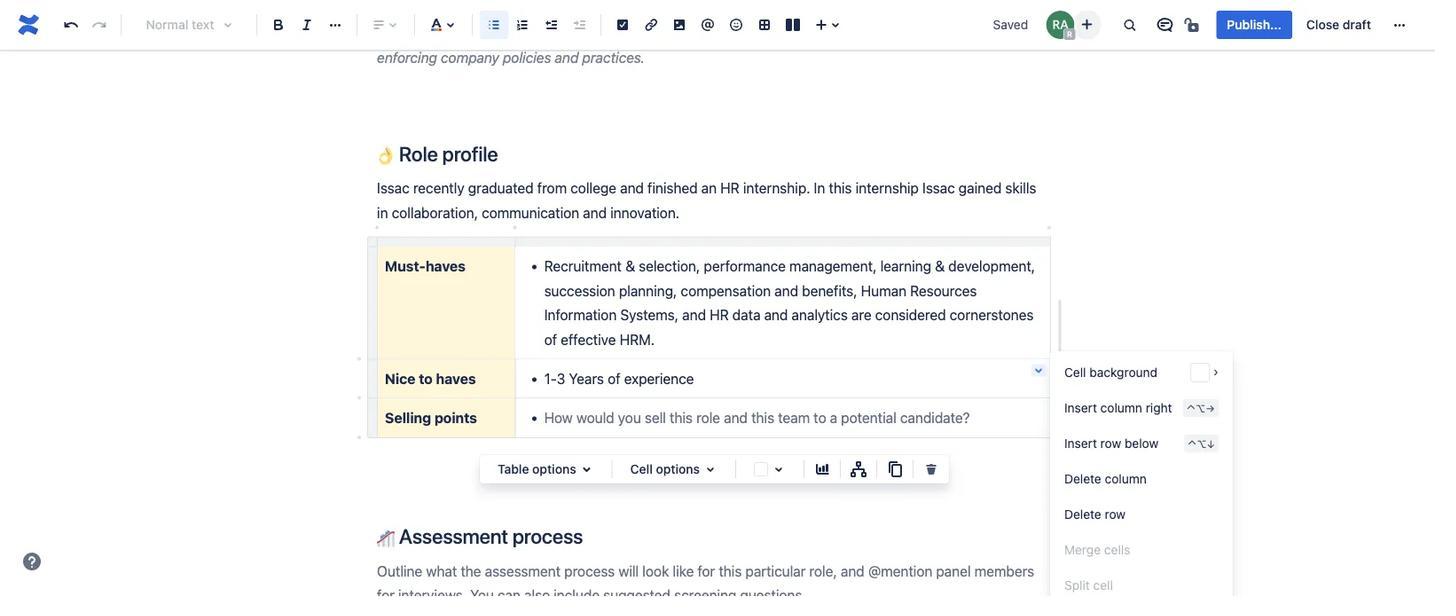 Task type: describe. For each thing, give the bounding box(es) containing it.
cell options
[[631, 462, 700, 477]]

delete row
[[1065, 507, 1126, 522]]

in
[[377, 204, 388, 221]]

link image
[[641, 14, 662, 35]]

confluence image
[[14, 11, 43, 39]]

finished
[[648, 180, 698, 197]]

delete for delete column
[[1065, 472, 1102, 486]]

chart image
[[812, 459, 833, 480]]

italic ⌘i image
[[296, 14, 318, 35]]

publish... button
[[1217, 11, 1293, 39]]

⌃⌥→
[[1187, 402, 1216, 414]]

assessment
[[399, 524, 508, 548]]

including
[[489, 25, 546, 42]]

will
[[607, 0, 627, 17]]

copy image
[[885, 459, 906, 480]]

cell for cell options
[[631, 462, 653, 477]]

close draft button
[[1296, 11, 1382, 39]]

functions
[[802, 0, 861, 17]]

learning
[[881, 258, 932, 275]]

planning,
[[619, 282, 677, 299]]

manager
[[547, 0, 603, 17]]

systems,
[[621, 307, 679, 323]]

nice
[[385, 370, 416, 387]]

insert for insert column right
[[1065, 401, 1098, 415]]

close
[[1307, 17, 1340, 32]]

and right data
[[765, 307, 788, 323]]

leave,
[[940, 25, 977, 42]]

resource
[[483, 0, 543, 17]]

nice to haves
[[385, 370, 476, 387]]

human for the human resource manager will lead and direct the routine functions of the human resources (hr) department including hiring and interviewing staff, administering pay, benefits, and leave, and enforcing company policies and practices.
[[906, 0, 951, 17]]

1-
[[544, 370, 557, 387]]

layouts image
[[783, 14, 804, 35]]

:ok_hand: image
[[377, 147, 395, 164]]

in
[[814, 180, 826, 197]]

redo ⌘⇧z image
[[89, 14, 110, 35]]

enforcing
[[377, 49, 437, 66]]

routine
[[753, 0, 798, 17]]

delete for delete row
[[1065, 507, 1102, 522]]

department
[[410, 25, 485, 42]]

process
[[513, 524, 583, 548]]

cell background
[[1065, 365, 1158, 380]]

resources for benefits,
[[955, 0, 1022, 17]]

communication
[[482, 204, 580, 221]]

management,
[[790, 258, 877, 275]]

an
[[702, 180, 717, 197]]

confluence image
[[14, 11, 43, 39]]

company
[[441, 49, 499, 66]]

succession
[[544, 282, 616, 299]]

profile
[[442, 141, 498, 165]]

direct
[[689, 0, 725, 17]]

options for table options
[[533, 462, 576, 477]]

split cell
[[1065, 578, 1114, 593]]

and right lead
[[661, 0, 685, 17]]

must-haves
[[385, 258, 466, 275]]

1 the from the left
[[729, 0, 750, 17]]

background
[[1090, 365, 1158, 380]]

resources for cornerstones
[[911, 282, 977, 299]]

and up analytics
[[775, 282, 799, 299]]

internship.
[[744, 180, 811, 197]]

and up innovation.
[[620, 180, 644, 197]]

to
[[419, 370, 433, 387]]

:roller_coaster: image
[[377, 530, 395, 547]]

saved
[[994, 17, 1029, 32]]

(hr)
[[377, 25, 406, 42]]

this
[[829, 180, 852, 197]]

selection,
[[639, 258, 700, 275]]

recently
[[413, 180, 465, 197]]

policies
[[503, 49, 551, 66]]

assessment process
[[395, 524, 583, 548]]

split
[[1065, 578, 1090, 593]]

:ok_hand: image
[[377, 147, 395, 164]]

2 issac from the left
[[923, 180, 955, 197]]

graduated
[[468, 180, 534, 197]]

1 issac from the left
[[377, 180, 410, 197]]

menu containing cell background
[[1051, 355, 1233, 597]]

expand dropdown menu image
[[576, 459, 598, 480]]

2 & from the left
[[935, 258, 945, 275]]

draft
[[1343, 17, 1372, 32]]

skills
[[1006, 180, 1037, 197]]

hrm.
[[620, 331, 655, 348]]

row for delete
[[1105, 507, 1126, 522]]

outdent ⇧tab image
[[540, 14, 562, 35]]

the
[[406, 0, 430, 17]]

merge cells
[[1065, 543, 1131, 557]]

recruitment & selection, performance management, learning & development, succession planning, compensation and benefits, human resources information systems, and hr data and analytics are considered cornerstones of effective hrm.
[[544, 258, 1039, 348]]

development,
[[949, 258, 1036, 275]]

hiring
[[550, 25, 586, 42]]

analytics
[[792, 307, 848, 323]]

practices.
[[583, 49, 645, 66]]

column for delete
[[1105, 472, 1147, 486]]

role
[[399, 141, 438, 165]]

merge cells menu item
[[1065, 543, 1219, 557]]

cell options button
[[620, 459, 728, 480]]

more formatting image
[[325, 14, 346, 35]]

human up 'department'
[[434, 0, 480, 17]]

table options button
[[487, 459, 605, 480]]

and left leave,
[[913, 25, 936, 42]]

issac recently graduated from college and finished an hr internship. in this internship issac gained skills in collaboration, communication and innovation.
[[377, 180, 1040, 221]]

1 vertical spatial haves
[[436, 370, 476, 387]]

remove image
[[921, 459, 942, 480]]

merge
[[1065, 543, 1101, 557]]

the human resource manager will lead and direct the routine functions of the human resources (hr) department including hiring and interviewing staff, administering pay, benefits, and leave, and enforcing company policies and practices.
[[377, 0, 1025, 66]]

invite to edit image
[[1077, 14, 1098, 35]]

bullet list ⌘⇧8 image
[[484, 14, 505, 35]]

of inside the human resource manager will lead and direct the routine functions of the human resources (hr) department including hiring and interviewing staff, administering pay, benefits, and leave, and enforcing company policies and practices.
[[865, 0, 878, 17]]

column for insert
[[1101, 401, 1143, 415]]

college
[[571, 180, 617, 197]]

:roller_coaster: image
[[377, 530, 395, 547]]



Task type: vqa. For each thing, say whether or not it's contained in the screenshot.
status inside the Help teammates see a summary of what your team works on, the current status and the goals it contributes to.
no



Task type: locate. For each thing, give the bounding box(es) containing it.
options for cell options
[[656, 462, 700, 477]]

0 vertical spatial benefits,
[[853, 25, 909, 42]]

staff,
[[698, 25, 730, 42]]

options inside 'dropdown button'
[[656, 462, 700, 477]]

resources up considered
[[911, 282, 977, 299]]

hr down compensation
[[710, 307, 729, 323]]

1 vertical spatial resources
[[911, 282, 977, 299]]

1 insert from the top
[[1065, 401, 1098, 415]]

1 vertical spatial row
[[1105, 507, 1126, 522]]

interviewing
[[617, 25, 694, 42]]

human inside recruitment & selection, performance management, learning & development, succession planning, compensation and benefits, human resources information systems, and hr data and analytics are considered cornerstones of effective hrm.
[[861, 282, 907, 299]]

emoji image
[[726, 14, 747, 35]]

benefits,
[[853, 25, 909, 42], [802, 282, 858, 299]]

cell inside 'dropdown button'
[[631, 462, 653, 477]]

&
[[626, 258, 635, 275], [935, 258, 945, 275]]

are
[[852, 307, 872, 323]]

0 vertical spatial insert
[[1065, 401, 1098, 415]]

ruby anderson image
[[1047, 11, 1075, 39]]

bold ⌘b image
[[268, 14, 289, 35]]

row up cells
[[1105, 507, 1126, 522]]

delete up merge
[[1065, 507, 1102, 522]]

publish...
[[1228, 17, 1282, 32]]

0 vertical spatial of
[[865, 0, 878, 17]]

hr right an
[[721, 180, 740, 197]]

1 horizontal spatial of
[[608, 370, 621, 387]]

0 vertical spatial row
[[1101, 436, 1122, 451]]

cell for cell background
[[1065, 365, 1087, 380]]

⌃⌥↓
[[1188, 437, 1216, 450]]

right
[[1146, 401, 1173, 415]]

resources up saved
[[955, 0, 1022, 17]]

insert up delete column
[[1065, 436, 1098, 451]]

from
[[537, 180, 567, 197]]

2 delete from the top
[[1065, 507, 1102, 522]]

benefits, down management,
[[802, 282, 858, 299]]

1 delete from the top
[[1065, 472, 1102, 486]]

pay,
[[824, 25, 850, 42]]

1 vertical spatial benefits,
[[802, 282, 858, 299]]

1 vertical spatial insert
[[1065, 436, 1098, 451]]

& up planning,
[[626, 258, 635, 275]]

the
[[729, 0, 750, 17], [881, 0, 902, 17]]

resources inside recruitment & selection, performance management, learning & development, succession planning, compensation and benefits, human resources information systems, and hr data and analytics are considered cornerstones of effective hrm.
[[911, 282, 977, 299]]

of right years
[[608, 370, 621, 387]]

table image
[[754, 14, 776, 35]]

menu
[[1051, 355, 1233, 597]]

role profile
[[395, 141, 498, 165]]

of left effective at the bottom
[[544, 331, 557, 348]]

administering
[[734, 25, 820, 42]]

the right functions
[[881, 0, 902, 17]]

compensation
[[681, 282, 771, 299]]

performance
[[704, 258, 786, 275]]

selling points
[[385, 410, 477, 427]]

row
[[1101, 436, 1122, 451], [1105, 507, 1126, 522]]

1 vertical spatial column
[[1105, 472, 1147, 486]]

more image
[[1390, 14, 1411, 35]]

help image
[[21, 551, 43, 572]]

and down college
[[583, 204, 607, 221]]

insert down cell background
[[1065, 401, 1098, 415]]

comment icon image
[[1155, 14, 1176, 35]]

no restrictions image
[[1183, 14, 1204, 35]]

internship
[[856, 180, 919, 197]]

2 vertical spatial of
[[608, 370, 621, 387]]

1 horizontal spatial cell
[[1065, 365, 1087, 380]]

close draft
[[1307, 17, 1372, 32]]

information
[[544, 307, 617, 323]]

human
[[434, 0, 480, 17], [906, 0, 951, 17], [861, 282, 907, 299]]

indent tab image
[[569, 14, 590, 35]]

1 horizontal spatial &
[[935, 258, 945, 275]]

effective
[[561, 331, 616, 348]]

hr inside recruitment & selection, performance management, learning & development, succession planning, compensation and benefits, human resources information systems, and hr data and analytics are considered cornerstones of effective hrm.
[[710, 307, 729, 323]]

0 vertical spatial haves
[[426, 258, 466, 275]]

2 insert from the top
[[1065, 436, 1098, 451]]

1 vertical spatial delete
[[1065, 507, 1102, 522]]

haves down collaboration,
[[426, 258, 466, 275]]

benefits, inside the human resource manager will lead and direct the routine functions of the human resources (hr) department including hiring and interviewing staff, administering pay, benefits, and leave, and enforcing company policies and practices.
[[853, 25, 909, 42]]

and down compensation
[[683, 307, 706, 323]]

data
[[733, 307, 761, 323]]

table options
[[498, 462, 576, 477]]

years
[[569, 370, 604, 387]]

hr
[[721, 180, 740, 197], [710, 307, 729, 323]]

find and replace image
[[1119, 14, 1141, 35]]

table
[[498, 462, 529, 477]]

gained
[[959, 180, 1002, 197]]

insert column right
[[1065, 401, 1173, 415]]

0 vertical spatial cell
[[1065, 365, 1087, 380]]

haves
[[426, 258, 466, 275], [436, 370, 476, 387]]

of right functions
[[865, 0, 878, 17]]

innovation.
[[611, 204, 680, 221]]

0 horizontal spatial the
[[729, 0, 750, 17]]

and up practices.
[[590, 25, 614, 42]]

cells
[[1105, 543, 1131, 557]]

cell inside menu
[[1065, 365, 1087, 380]]

below
[[1125, 436, 1159, 451]]

issac left gained
[[923, 180, 955, 197]]

options
[[533, 462, 576, 477], [656, 462, 700, 477]]

& right learning
[[935, 258, 945, 275]]

resources inside the human resource manager will lead and direct the routine functions of the human resources (hr) department including hiring and interviewing staff, administering pay, benefits, and leave, and enforcing company policies and practices.
[[955, 0, 1022, 17]]

column down insert row below
[[1105, 472, 1147, 486]]

2 options from the left
[[656, 462, 700, 477]]

human down learning
[[861, 282, 907, 299]]

must-
[[385, 258, 426, 275]]

0 horizontal spatial &
[[626, 258, 635, 275]]

human up leave,
[[906, 0, 951, 17]]

2 the from the left
[[881, 0, 902, 17]]

selling
[[385, 410, 431, 427]]

and right leave,
[[981, 25, 1005, 42]]

manage connected data image
[[848, 459, 870, 480]]

1 horizontal spatial options
[[656, 462, 700, 477]]

1 & from the left
[[626, 258, 635, 275]]

issac
[[377, 180, 410, 197], [923, 180, 955, 197]]

column
[[1101, 401, 1143, 415], [1105, 472, 1147, 486]]

options inside dropdown button
[[533, 462, 576, 477]]

1 vertical spatial of
[[544, 331, 557, 348]]

1 vertical spatial cell
[[631, 462, 653, 477]]

row for insert
[[1101, 436, 1122, 451]]

column down background
[[1101, 401, 1143, 415]]

1 horizontal spatial issac
[[923, 180, 955, 197]]

1 vertical spatial hr
[[710, 307, 729, 323]]

cell background image
[[768, 459, 790, 480]]

0 horizontal spatial of
[[544, 331, 557, 348]]

expand dropdown menu image
[[700, 459, 721, 480]]

undo ⌘z image
[[60, 14, 82, 35]]

2 horizontal spatial of
[[865, 0, 878, 17]]

0 vertical spatial column
[[1101, 401, 1143, 415]]

0 vertical spatial delete
[[1065, 472, 1102, 486]]

considered
[[876, 307, 946, 323]]

of inside recruitment & selection, performance management, learning & development, succession planning, compensation and benefits, human resources information systems, and hr data and analytics are considered cornerstones of effective hrm.
[[544, 331, 557, 348]]

experience
[[624, 370, 694, 387]]

3
[[557, 370, 566, 387]]

numbered list ⌘⇧7 image
[[512, 14, 533, 35]]

cornerstones
[[950, 307, 1034, 323]]

human for recruitment & selection, performance management, learning & development, succession planning, compensation and benefits, human resources information systems, and hr data and analytics are considered cornerstones of effective hrm.
[[861, 282, 907, 299]]

cell right expand dropdown menu icon
[[631, 462, 653, 477]]

collaboration,
[[392, 204, 478, 221]]

mention image
[[697, 14, 719, 35]]

0 vertical spatial hr
[[721, 180, 740, 197]]

benefits, right pay,
[[853, 25, 909, 42]]

and down hiring
[[555, 49, 579, 66]]

issac up the in
[[377, 180, 410, 197]]

0 horizontal spatial cell
[[631, 462, 653, 477]]

action item image
[[612, 14, 634, 35]]

insert row below
[[1065, 436, 1159, 451]]

1-3 years of experience
[[544, 370, 694, 387]]

lead
[[631, 0, 657, 17]]

delete
[[1065, 472, 1102, 486], [1065, 507, 1102, 522]]

0 horizontal spatial issac
[[377, 180, 410, 197]]

insert
[[1065, 401, 1098, 415], [1065, 436, 1098, 451]]

and
[[661, 0, 685, 17], [590, 25, 614, 42], [913, 25, 936, 42], [981, 25, 1005, 42], [555, 49, 579, 66], [620, 180, 644, 197], [583, 204, 607, 221], [775, 282, 799, 299], [683, 307, 706, 323], [765, 307, 788, 323]]

0 vertical spatial resources
[[955, 0, 1022, 17]]

row left below
[[1101, 436, 1122, 451]]

resources
[[955, 0, 1022, 17], [911, 282, 977, 299]]

insert for insert row below
[[1065, 436, 1098, 451]]

1 options from the left
[[533, 462, 576, 477]]

split cell menu item
[[1051, 568, 1233, 597]]

0 horizontal spatial options
[[533, 462, 576, 477]]

hr inside issac recently graduated from college and finished an hr internship. in this internship issac gained skills in collaboration, communication and innovation.
[[721, 180, 740, 197]]

points
[[435, 410, 477, 427]]

add image, video, or file image
[[669, 14, 690, 35]]

delete up delete row on the right of the page
[[1065, 472, 1102, 486]]

delete column
[[1065, 472, 1147, 486]]

1 horizontal spatial the
[[881, 0, 902, 17]]

cell left background
[[1065, 365, 1087, 380]]

cell
[[1094, 578, 1114, 593]]

recruitment
[[544, 258, 622, 275]]

haves right "to" at the left
[[436, 370, 476, 387]]

the left table image
[[729, 0, 750, 17]]

benefits, inside recruitment & selection, performance management, learning & development, succession planning, compensation and benefits, human resources information systems, and hr data and analytics are considered cornerstones of effective hrm.
[[802, 282, 858, 299]]



